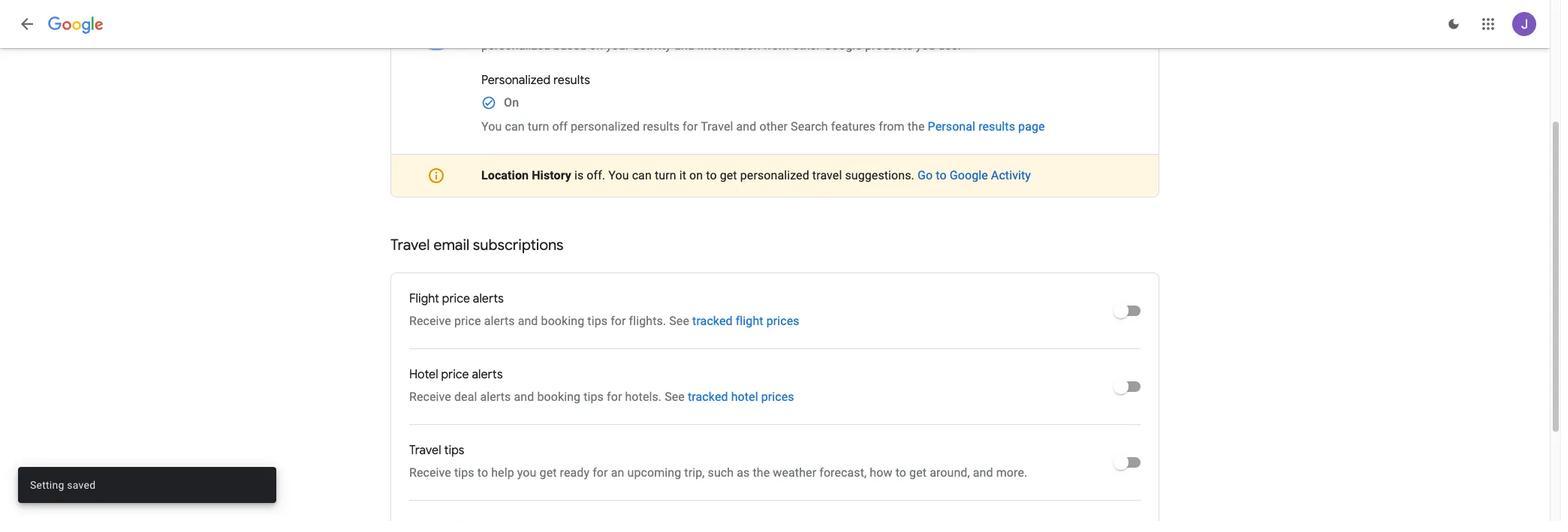 Task type: describe. For each thing, give the bounding box(es) containing it.
flight price alerts receive price alerts and booking tips for flights. see tracked flight prices
[[409, 291, 799, 328]]

0 horizontal spatial get
[[540, 466, 557, 480]]

forecast,
[[819, 466, 867, 480]]

to right how
[[895, 466, 906, 480]]

is
[[574, 168, 584, 182]]

from inside your travel recommendations are based on your interests, recent activity, and places you've visited. your search results are personalized based on your activity and information from other google products you use.
[[763, 38, 789, 53]]

2 horizontal spatial personalized
[[740, 168, 809, 182]]

you've
[[937, 20, 971, 35]]

hotel price alerts receive deal alerts and booking tips for hotels. see tracked hotel prices
[[409, 367, 794, 404]]

tips down deal
[[444, 443, 464, 458]]

prices for hotel price alerts
[[761, 390, 794, 404]]

an
[[611, 466, 624, 480]]

booking for hotel price alerts
[[537, 390, 581, 404]]

recent
[[795, 20, 829, 35]]

tracked hotel prices link
[[688, 390, 794, 404]]

receive inside travel tips receive tips to help you get ready for an upcoming trip, such as the weather forecast, how to get around, and more.
[[409, 466, 451, 480]]

you inside travel tips receive tips to help you get ready for an upcoming trip, such as the weather forecast, how to get around, and more.
[[517, 466, 536, 480]]

use.
[[938, 38, 961, 53]]

to right go
[[936, 168, 947, 182]]

see for hotel price alerts
[[665, 390, 685, 404]]

weather
[[773, 466, 816, 480]]

tips inside the hotel price alerts receive deal alerts and booking tips for hotels. see tracked hotel prices
[[584, 390, 604, 404]]

0 vertical spatial on
[[699, 20, 713, 35]]

activity
[[633, 38, 671, 53]]

off.
[[587, 168, 605, 182]]

1 vertical spatial price
[[454, 314, 481, 328]]

places
[[899, 20, 934, 35]]

trip,
[[684, 466, 705, 480]]

personalized inside your travel recommendations are based on your interests, recent activity, and places you've visited. your search results are personalized based on your activity and information from other google products you use.
[[481, 38, 550, 53]]

travel inside your travel recommendations are based on your interests, recent activity, and places you've visited. your search results are personalized based on your activity and information from other google products you use.
[[509, 20, 539, 35]]

other inside your travel recommendations are based on your interests, recent activity, and places you've visited. your search results are personalized based on your activity and information from other google products you use.
[[792, 38, 820, 53]]

more.
[[996, 466, 1027, 480]]

hotel
[[409, 367, 438, 382]]

go to google activity link
[[918, 168, 1031, 182]]

features
[[831, 119, 876, 134]]

such
[[708, 466, 734, 480]]

travel tips receive tips to help you get ready for an upcoming trip, such as the weather forecast, how to get around, and more.
[[409, 443, 1027, 480]]

1 vertical spatial turn
[[655, 168, 676, 182]]

it
[[679, 168, 686, 182]]

results up off
[[553, 73, 590, 88]]

setting saved
[[30, 479, 96, 491]]

personalized results
[[481, 73, 590, 88]]

for for hotel price alerts
[[607, 390, 622, 404]]

receive for flight
[[409, 314, 451, 328]]

and inside the hotel price alerts receive deal alerts and booking tips for hotels. see tracked hotel prices
[[514, 390, 534, 404]]

you can turn off personalized results for travel and other search features from the personal results page
[[481, 119, 1045, 134]]

help
[[491, 466, 514, 480]]

you inside your travel recommendations are based on your interests, recent activity, and places you've visited. your search results are personalized based on your activity and information from other google products you use.
[[916, 38, 935, 53]]

0 horizontal spatial other
[[759, 119, 788, 134]]

price for flight
[[442, 291, 470, 306]]

to right it
[[706, 168, 717, 182]]

tracked for flight price alerts
[[692, 314, 733, 328]]

tips inside flight price alerts receive price alerts and booking tips for flights. see tracked flight prices
[[587, 314, 607, 328]]

flights.
[[629, 314, 666, 328]]

and inside flight price alerts receive price alerts and booking tips for flights. see tracked flight prices
[[518, 314, 538, 328]]

hotel
[[731, 390, 758, 404]]

your travel recommendations are based on your interests, recent activity, and places you've visited. your search results are personalized based on your activity and information from other google products you use.
[[481, 20, 1140, 53]]

2 vertical spatial on
[[689, 168, 703, 182]]

0 vertical spatial you
[[481, 119, 502, 134]]

go
[[918, 168, 933, 182]]

on
[[504, 95, 519, 110]]

go back image
[[18, 15, 36, 33]]



Task type: vqa. For each thing, say whether or not it's contained in the screenshot.
THE  THINGS TO DO
no



Task type: locate. For each thing, give the bounding box(es) containing it.
2 vertical spatial personalized
[[740, 168, 809, 182]]

0 vertical spatial google
[[824, 38, 862, 53]]

1 vertical spatial your
[[606, 38, 630, 53]]

tracked flight prices link
[[692, 314, 799, 328]]

from down the interests,
[[763, 38, 789, 53]]

tips left the hotels. at the bottom of page
[[584, 390, 604, 404]]

prices
[[766, 314, 799, 328], [761, 390, 794, 404]]

1 horizontal spatial can
[[632, 168, 652, 182]]

you right off.
[[608, 168, 629, 182]]

for left flights. at the bottom left of the page
[[611, 314, 626, 328]]

0 vertical spatial prices
[[766, 314, 799, 328]]

3 receive from the top
[[409, 466, 451, 480]]

your
[[716, 20, 740, 35], [606, 38, 630, 53]]

off
[[552, 119, 568, 134]]

are up activity
[[643, 20, 660, 35]]

for
[[683, 119, 698, 134], [611, 314, 626, 328], [607, 390, 622, 404], [593, 466, 608, 480]]

saved
[[67, 479, 96, 491]]

the left personal
[[908, 119, 925, 134]]

2 vertical spatial receive
[[409, 466, 451, 480]]

0 vertical spatial based
[[663, 20, 696, 35]]

on right it
[[689, 168, 703, 182]]

visited.
[[975, 20, 1013, 35]]

1 horizontal spatial turn
[[655, 168, 676, 182]]

see right the hotels. at the bottom of page
[[665, 390, 685, 404]]

to left 'help'
[[477, 466, 488, 480]]

1 horizontal spatial you
[[916, 38, 935, 53]]

personalized
[[481, 73, 551, 88]]

you
[[481, 119, 502, 134], [608, 168, 629, 182]]

for inside the hotel price alerts receive deal alerts and booking tips for hotels. see tracked hotel prices
[[607, 390, 622, 404]]

1 vertical spatial can
[[632, 168, 652, 182]]

1 vertical spatial travel
[[812, 168, 842, 182]]

google inside your travel recommendations are based on your interests, recent activity, and places you've visited. your search results are personalized based on your activity and information from other google products you use.
[[824, 38, 862, 53]]

receive
[[409, 314, 451, 328], [409, 390, 451, 404], [409, 466, 451, 480]]

products
[[865, 38, 913, 53]]

flight
[[736, 314, 763, 328]]

0 vertical spatial receive
[[409, 314, 451, 328]]

based up activity
[[663, 20, 696, 35]]

receive inside the hotel price alerts receive deal alerts and booking tips for hotels. see tracked hotel prices
[[409, 390, 451, 404]]

can left it
[[632, 168, 652, 182]]

personalized right off
[[571, 119, 640, 134]]

search
[[1044, 20, 1080, 35]]

information
[[698, 38, 760, 53]]

based
[[663, 20, 696, 35], [553, 38, 586, 53]]

0 horizontal spatial based
[[553, 38, 586, 53]]

tracked inside flight price alerts receive price alerts and booking tips for flights. see tracked flight prices
[[692, 314, 733, 328]]

1 receive from the top
[[409, 314, 451, 328]]

price inside the hotel price alerts receive deal alerts and booking tips for hotels. see tracked hotel prices
[[441, 367, 469, 382]]

1 horizontal spatial you
[[608, 168, 629, 182]]

activity
[[991, 168, 1031, 182]]

0 vertical spatial the
[[908, 119, 925, 134]]

see right flights. at the bottom left of the page
[[669, 314, 689, 328]]

receive for hotel
[[409, 390, 451, 404]]

tracked inside the hotel price alerts receive deal alerts and booking tips for hotels. see tracked hotel prices
[[688, 390, 728, 404]]

1 horizontal spatial the
[[908, 119, 925, 134]]

travel
[[701, 119, 733, 134], [390, 236, 430, 255], [409, 443, 441, 458]]

2 your from the left
[[1016, 20, 1041, 35]]

your
[[481, 20, 506, 35], [1016, 20, 1041, 35]]

results left page at the top right of page
[[978, 119, 1015, 134]]

personalized
[[481, 38, 550, 53], [571, 119, 640, 134], [740, 168, 809, 182]]

get left around,
[[909, 466, 927, 480]]

travel for travel email subscriptions
[[390, 236, 430, 255]]

0 horizontal spatial google
[[824, 38, 862, 53]]

receive left 'help'
[[409, 466, 451, 480]]

prices right flight
[[766, 314, 799, 328]]

travel email subscriptions
[[390, 236, 564, 255]]

booking inside flight price alerts receive price alerts and booking tips for flights. see tracked flight prices
[[541, 314, 584, 328]]

1 vertical spatial personalized
[[571, 119, 640, 134]]

your up personalized at top left
[[481, 20, 506, 35]]

0 vertical spatial price
[[442, 291, 470, 306]]

1 vertical spatial booking
[[537, 390, 581, 404]]

0 vertical spatial tracked
[[692, 314, 733, 328]]

based down recommendations
[[553, 38, 586, 53]]

can down on
[[505, 119, 525, 134]]

2 vertical spatial price
[[441, 367, 469, 382]]

email
[[433, 236, 469, 255]]

prices inside flight price alerts receive price alerts and booking tips for flights. see tracked flight prices
[[766, 314, 799, 328]]

tips left flights. at the bottom left of the page
[[587, 314, 607, 328]]

1 horizontal spatial from
[[879, 119, 905, 134]]

1 vertical spatial other
[[759, 119, 788, 134]]

1 horizontal spatial get
[[720, 168, 737, 182]]

for for flight price alerts
[[611, 314, 626, 328]]

1 vertical spatial on
[[589, 38, 603, 53]]

get
[[720, 168, 737, 182], [540, 466, 557, 480], [909, 466, 927, 480]]

the
[[908, 119, 925, 134], [753, 466, 770, 480]]

flight
[[409, 291, 439, 306]]

location
[[481, 168, 529, 182]]

activity,
[[832, 20, 873, 35]]

travel for travel tips receive tips to help you get ready for an upcoming trip, such as the weather forecast, how to get around, and more.
[[409, 443, 441, 458]]

1 vertical spatial see
[[665, 390, 685, 404]]

0 horizontal spatial from
[[763, 38, 789, 53]]

1 vertical spatial tracked
[[688, 390, 728, 404]]

1 horizontal spatial other
[[792, 38, 820, 53]]

1 vertical spatial prices
[[761, 390, 794, 404]]

from right features
[[879, 119, 905, 134]]

personal
[[928, 119, 975, 134]]

google left activity
[[950, 168, 988, 182]]

1 horizontal spatial your
[[716, 20, 740, 35]]

on down recommendations
[[589, 38, 603, 53]]

for left the hotels. at the bottom of page
[[607, 390, 622, 404]]

0 vertical spatial personalized
[[481, 38, 550, 53]]

travel down search
[[812, 168, 842, 182]]

0 horizontal spatial turn
[[528, 119, 549, 134]]

see for flight price alerts
[[669, 314, 689, 328]]

1 horizontal spatial google
[[950, 168, 988, 182]]

other
[[792, 38, 820, 53], [759, 119, 788, 134]]

1 vertical spatial google
[[950, 168, 988, 182]]

0 vertical spatial booking
[[541, 314, 584, 328]]

1 vertical spatial you
[[608, 168, 629, 182]]

1 horizontal spatial are
[[1123, 20, 1140, 35]]

location history is off. you can turn it on to get personalized travel suggestions. go to google activity
[[481, 168, 1031, 182]]

ready
[[560, 466, 590, 480]]

see
[[669, 314, 689, 328], [665, 390, 685, 404]]

0 vertical spatial travel
[[701, 119, 733, 134]]

receive inside flight price alerts receive price alerts and booking tips for flights. see tracked flight prices
[[409, 314, 451, 328]]

1 vertical spatial travel
[[390, 236, 430, 255]]

results right the search
[[1083, 20, 1120, 35]]

1 vertical spatial you
[[517, 466, 536, 480]]

personalized up personalized at top left
[[481, 38, 550, 53]]

2 vertical spatial travel
[[409, 443, 441, 458]]

for inside travel tips receive tips to help you get ready for an upcoming trip, such as the weather forecast, how to get around, and more.
[[593, 466, 608, 480]]

1 horizontal spatial personalized
[[571, 119, 640, 134]]

get right it
[[720, 168, 737, 182]]

your up information
[[716, 20, 740, 35]]

1 vertical spatial based
[[553, 38, 586, 53]]

0 horizontal spatial personalized
[[481, 38, 550, 53]]

1 horizontal spatial your
[[1016, 20, 1041, 35]]

2 horizontal spatial get
[[909, 466, 927, 480]]

other down recent
[[792, 38, 820, 53]]

your left the search
[[1016, 20, 1041, 35]]

turn left it
[[655, 168, 676, 182]]

tracked
[[692, 314, 733, 328], [688, 390, 728, 404]]

you
[[916, 38, 935, 53], [517, 466, 536, 480]]

google down activity,
[[824, 38, 862, 53]]

you up location
[[481, 119, 502, 134]]

the inside travel tips receive tips to help you get ready for an upcoming trip, such as the weather forecast, how to get around, and more.
[[753, 466, 770, 480]]

how
[[870, 466, 892, 480]]

0 vertical spatial turn
[[528, 119, 549, 134]]

receive down flight
[[409, 314, 451, 328]]

1 horizontal spatial based
[[663, 20, 696, 35]]

subscriptions
[[473, 236, 564, 255]]

0 horizontal spatial are
[[643, 20, 660, 35]]

1 vertical spatial from
[[879, 119, 905, 134]]

0 vertical spatial from
[[763, 38, 789, 53]]

1 vertical spatial the
[[753, 466, 770, 480]]

turn
[[528, 119, 549, 134], [655, 168, 676, 182]]

1 vertical spatial receive
[[409, 390, 451, 404]]

results inside your travel recommendations are based on your interests, recent activity, and places you've visited. your search results are personalized based on your activity and information from other google products you use.
[[1083, 20, 1120, 35]]

interests,
[[743, 20, 792, 35]]

0 horizontal spatial your
[[481, 20, 506, 35]]

tips
[[587, 314, 607, 328], [584, 390, 604, 404], [444, 443, 464, 458], [454, 466, 474, 480]]

booking for flight price alerts
[[541, 314, 584, 328]]

see inside the hotel price alerts receive deal alerts and booking tips for hotels. see tracked hotel prices
[[665, 390, 685, 404]]

tracked left hotel
[[688, 390, 728, 404]]

recommendations
[[542, 20, 640, 35]]

booking inside the hotel price alerts receive deal alerts and booking tips for hotels. see tracked hotel prices
[[537, 390, 581, 404]]

change appearance image
[[1436, 6, 1472, 42]]

for up it
[[683, 119, 698, 134]]

0 vertical spatial see
[[669, 314, 689, 328]]

on up information
[[699, 20, 713, 35]]

1 horizontal spatial travel
[[812, 168, 842, 182]]

prices inside the hotel price alerts receive deal alerts and booking tips for hotels. see tracked hotel prices
[[761, 390, 794, 404]]

personal results page link
[[928, 119, 1045, 134]]

upcoming
[[627, 466, 681, 480]]

1 your from the left
[[481, 20, 506, 35]]

tips left 'help'
[[454, 466, 474, 480]]

for left an
[[593, 466, 608, 480]]

other left search
[[759, 119, 788, 134]]

page
[[1018, 119, 1045, 134]]

0 vertical spatial can
[[505, 119, 525, 134]]

turn left off
[[528, 119, 549, 134]]

and
[[876, 20, 896, 35], [674, 38, 694, 53], [736, 119, 756, 134], [518, 314, 538, 328], [514, 390, 534, 404], [973, 466, 993, 480]]

results
[[1083, 20, 1120, 35], [553, 73, 590, 88], [643, 119, 680, 134], [978, 119, 1015, 134]]

as
[[737, 466, 750, 480]]

0 horizontal spatial travel
[[509, 20, 539, 35]]

prices right hotel
[[761, 390, 794, 404]]

receive down hotel
[[409, 390, 451, 404]]

for for travel tips
[[593, 466, 608, 480]]

tracked left flight
[[692, 314, 733, 328]]

travel up personalized at top left
[[509, 20, 539, 35]]

0 vertical spatial other
[[792, 38, 820, 53]]

0 vertical spatial your
[[716, 20, 740, 35]]

booking
[[541, 314, 584, 328], [537, 390, 581, 404]]

on
[[699, 20, 713, 35], [589, 38, 603, 53], [689, 168, 703, 182]]

the right as
[[753, 466, 770, 480]]

you right 'help'
[[517, 466, 536, 480]]

your down recommendations
[[606, 38, 630, 53]]

prices for flight price alerts
[[766, 314, 799, 328]]

0 horizontal spatial you
[[481, 119, 502, 134]]

suggestions.
[[845, 168, 914, 182]]

to
[[706, 168, 717, 182], [936, 168, 947, 182], [477, 466, 488, 480], [895, 466, 906, 480]]

price for hotel
[[441, 367, 469, 382]]

price
[[442, 291, 470, 306], [454, 314, 481, 328], [441, 367, 469, 382]]

tracked for hotel price alerts
[[688, 390, 728, 404]]

and inside travel tips receive tips to help you get ready for an upcoming trip, such as the weather forecast, how to get around, and more.
[[973, 466, 993, 480]]

history
[[532, 168, 571, 182]]

you down places
[[916, 38, 935, 53]]

2 receive from the top
[[409, 390, 451, 404]]

0 horizontal spatial your
[[606, 38, 630, 53]]

hotels.
[[625, 390, 662, 404]]

0 horizontal spatial the
[[753, 466, 770, 480]]

deal
[[454, 390, 477, 404]]

personalized down you can turn off personalized results for travel and other search features from the personal results page
[[740, 168, 809, 182]]

search
[[791, 119, 828, 134]]

see inside flight price alerts receive price alerts and booking tips for flights. see tracked flight prices
[[669, 314, 689, 328]]

get left ready
[[540, 466, 557, 480]]

travel inside travel tips receive tips to help you get ready for an upcoming trip, such as the weather forecast, how to get around, and more.
[[409, 443, 441, 458]]

0 horizontal spatial can
[[505, 119, 525, 134]]

0 vertical spatial you
[[916, 38, 935, 53]]

from
[[763, 38, 789, 53], [879, 119, 905, 134]]

google
[[824, 38, 862, 53], [950, 168, 988, 182]]

0 vertical spatial travel
[[509, 20, 539, 35]]

1 are from the left
[[643, 20, 660, 35]]

travel
[[509, 20, 539, 35], [812, 168, 842, 182]]

setting
[[30, 479, 64, 491]]

0 horizontal spatial you
[[517, 466, 536, 480]]

around,
[[930, 466, 970, 480]]

can
[[505, 119, 525, 134], [632, 168, 652, 182]]

2 are from the left
[[1123, 20, 1140, 35]]

are right the search
[[1123, 20, 1140, 35]]

for inside flight price alerts receive price alerts and booking tips for flights. see tracked flight prices
[[611, 314, 626, 328]]

are
[[643, 20, 660, 35], [1123, 20, 1140, 35]]

results up it
[[643, 119, 680, 134]]

alerts
[[473, 291, 504, 306], [484, 314, 515, 328], [472, 367, 503, 382], [480, 390, 511, 404]]



